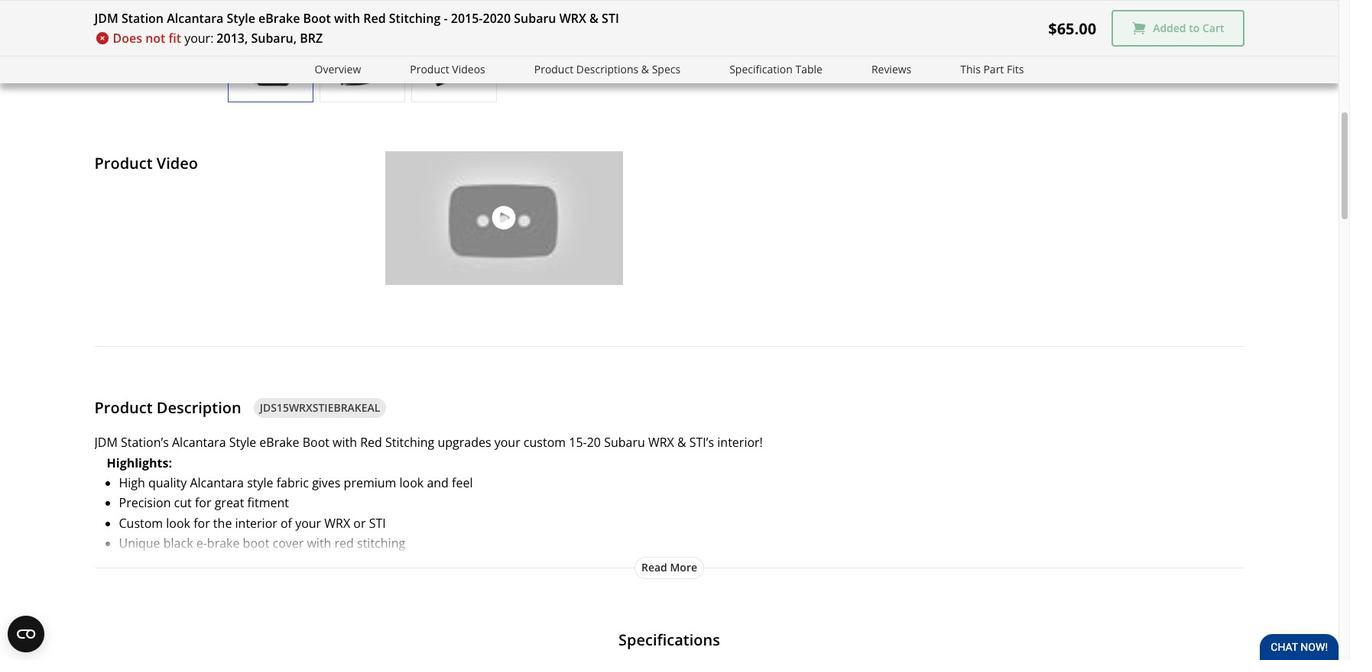 Task type: vqa. For each thing, say whether or not it's contained in the screenshot.
topmost Time
no



Task type: locate. For each thing, give the bounding box(es) containing it.
product descriptions & specs
[[534, 62, 681, 76]]

0 vertical spatial red
[[363, 10, 386, 27]]

descriptions
[[576, 62, 639, 76]]

of
[[281, 515, 292, 532]]

1 horizontal spatial sti
[[602, 10, 619, 27]]

style
[[227, 10, 255, 27], [229, 435, 256, 451]]

ebrake inside jdm station's alcantara style ebrake boot with red stitching upgrades your custom 15-20 subaru wrx & sti's interior! highlights: high quality alcantara style fabric gives premium look and feel precision cut for great fitment custom look for the interior of your wrx or sti unique black e-brake boot cover with red stitching easy mod to personalize your subaru's appearance
[[259, 435, 299, 451]]

ebrake up fabric at the bottom of the page
[[259, 435, 299, 451]]

wrx up the red
[[324, 515, 350, 532]]

style for station's
[[229, 435, 256, 451]]

sti right "or"
[[369, 515, 386, 532]]

1 horizontal spatial your
[[295, 515, 321, 532]]

alcantara down description in the left bottom of the page
[[172, 435, 226, 451]]

product videos
[[410, 62, 485, 76]]

jds15wrxstiebrkal 15-20 subaru wrx & sti jdm station alcantara style ebrake boot with red stitching, image down - in the top of the page
[[412, 32, 496, 86]]

does not fit your: 2013, subaru, brz
[[113, 30, 323, 47]]

fit
[[169, 30, 181, 47]]

brake
[[207, 535, 240, 552]]

red up premium
[[360, 435, 382, 451]]

subaru
[[514, 10, 556, 27], [604, 435, 645, 451]]

& left specs
[[641, 62, 649, 76]]

1 vertical spatial wrx
[[648, 435, 674, 451]]

for
[[195, 495, 211, 512], [194, 515, 210, 532]]

stitching
[[389, 10, 441, 27], [385, 435, 435, 451]]

1 vertical spatial alcantara
[[172, 435, 226, 451]]

unique
[[119, 535, 160, 552]]

with up subaru's at the left
[[307, 535, 331, 552]]

to left 'cart'
[[1189, 21, 1200, 35]]

jdm up 'does'
[[94, 10, 118, 27]]

jds15wrxstiebrkal 15-20 subaru wrx & sti jdm station alcantara style ebrake boot with red stitching, image down jdm station alcantara style ebrake boot with red stitching - 2015-2020 subaru wrx & sti
[[320, 32, 404, 86]]

red inside jdm station's alcantara style ebrake boot with red stitching upgrades your custom 15-20 subaru wrx & sti's interior! highlights: high quality alcantara style fabric gives premium look and feel precision cut for great fitment custom look for the interior of your wrx or sti unique black e-brake boot cover with red stitching easy mod to personalize your subaru's appearance
[[360, 435, 382, 451]]

product videos link
[[410, 61, 485, 79]]

product left videos
[[410, 62, 449, 76]]

specifications
[[619, 630, 720, 651]]

product for product description
[[94, 397, 153, 418]]

0 horizontal spatial look
[[166, 515, 190, 532]]

alcantara
[[167, 10, 224, 27], [172, 435, 226, 451], [190, 475, 244, 492]]

jdm for jdm station alcantara style ebrake boot with red stitching - 2015-2020 subaru wrx & sti
[[94, 10, 118, 27]]

0 horizontal spatial sti
[[369, 515, 386, 532]]

1 vertical spatial subaru
[[604, 435, 645, 451]]

1 horizontal spatial jds15wrxstiebrkal 15-20 subaru wrx & sti jdm station alcantara style ebrake boot with red stitching, image
[[320, 32, 404, 86]]

look up black
[[166, 515, 190, 532]]

product right the go to right image
[[534, 62, 574, 76]]

0 vertical spatial look
[[400, 475, 424, 492]]

sti up descriptions
[[602, 10, 619, 27]]

product inside 'product videos' link
[[410, 62, 449, 76]]

1 vertical spatial boot
[[303, 435, 330, 451]]

product left 'video' at top left
[[94, 153, 153, 173]]

ebrake for station's
[[259, 435, 299, 451]]

style up 2013,
[[227, 10, 255, 27]]

with
[[334, 10, 360, 27], [333, 435, 357, 451], [307, 535, 331, 552]]

jdm
[[94, 10, 118, 27], [94, 435, 118, 451]]

this part fits
[[961, 62, 1024, 76]]

with down jds15wrxstiebrakeal
[[333, 435, 357, 451]]

red for upgrades
[[360, 435, 382, 451]]

1 vertical spatial &
[[641, 62, 649, 76]]

ebrake for station
[[258, 10, 300, 27]]

boot down jds15wrxstiebrakeal
[[303, 435, 330, 451]]

jdm inside jdm station's alcantara style ebrake boot with red stitching upgrades your custom 15-20 subaru wrx & sti's interior! highlights: high quality alcantara style fabric gives premium look and feel precision cut for great fitment custom look for the interior of your wrx or sti unique black e-brake boot cover with red stitching easy mod to personalize your subaru's appearance
[[94, 435, 118, 451]]

product inside product descriptions & specs link
[[534, 62, 574, 76]]

0 vertical spatial style
[[227, 10, 255, 27]]

1 vertical spatial to
[[177, 556, 189, 572]]

product description
[[94, 397, 241, 418]]

2 horizontal spatial wrx
[[648, 435, 674, 451]]

look left the and at left
[[400, 475, 424, 492]]

added to cart button
[[1112, 10, 1244, 47]]

1 horizontal spatial &
[[641, 62, 649, 76]]

1 vertical spatial red
[[360, 435, 382, 451]]

mod
[[148, 556, 174, 572]]

0 horizontal spatial to
[[177, 556, 189, 572]]

boot up brz
[[303, 10, 331, 27]]

2 vertical spatial &
[[677, 435, 686, 451]]

1 vertical spatial style
[[229, 435, 256, 451]]

product
[[410, 62, 449, 76], [534, 62, 574, 76], [94, 153, 153, 173], [94, 397, 153, 418]]

this part fits link
[[961, 61, 1024, 79]]

0 horizontal spatial subaru
[[514, 10, 556, 27]]

to down black
[[177, 556, 189, 572]]

boot
[[303, 10, 331, 27], [303, 435, 330, 451]]

with for upgrades
[[333, 435, 357, 451]]

for right cut
[[195, 495, 211, 512]]

wrx
[[559, 10, 586, 27], [648, 435, 674, 451], [324, 515, 350, 532]]

1 vertical spatial sti
[[369, 515, 386, 532]]

& up product descriptions & specs
[[590, 10, 599, 27]]

1 jdm from the top
[[94, 10, 118, 27]]

specification
[[730, 62, 793, 76]]

product up station's
[[94, 397, 153, 418]]

ebrake up subaru,
[[258, 10, 300, 27]]

red left - in the top of the page
[[363, 10, 386, 27]]

product for product videos
[[410, 62, 449, 76]]

red
[[363, 10, 386, 27], [360, 435, 382, 451]]

2 jdm from the top
[[94, 435, 118, 451]]

jds15wrxstiebrkal 15-20 subaru wrx & sti jdm station alcantara style ebrake boot with red stitching, image
[[228, 32, 312, 86], [320, 32, 404, 86], [412, 32, 496, 86]]

your left custom
[[494, 435, 520, 451]]

1 vertical spatial stitching
[[385, 435, 435, 451]]

style inside jdm station's alcantara style ebrake boot with red stitching upgrades your custom 15-20 subaru wrx & sti's interior! highlights: high quality alcantara style fabric gives premium look and feel precision cut for great fitment custom look for the interior of your wrx or sti unique black e-brake boot cover with red stitching easy mod to personalize your subaru's appearance
[[229, 435, 256, 451]]

black
[[163, 535, 193, 552]]

2 horizontal spatial &
[[677, 435, 686, 451]]

for up e-
[[194, 515, 210, 532]]

0 vertical spatial sti
[[602, 10, 619, 27]]

2 horizontal spatial your
[[494, 435, 520, 451]]

your down cover
[[261, 556, 287, 572]]

0 horizontal spatial jds15wrxstiebrkal 15-20 subaru wrx & sti jdm station alcantara style ebrake boot with red stitching, image
[[228, 32, 312, 86]]

0 vertical spatial ebrake
[[258, 10, 300, 27]]

stitching inside jdm station's alcantara style ebrake boot with red stitching upgrades your custom 15-20 subaru wrx & sti's interior! highlights: high quality alcantara style fabric gives premium look and feel precision cut for great fitment custom look for the interior of your wrx or sti unique black e-brake boot cover with red stitching easy mod to personalize your subaru's appearance
[[385, 435, 435, 451]]

more
[[670, 560, 697, 575]]

overview link
[[315, 61, 361, 79]]

boot inside jdm station's alcantara style ebrake boot with red stitching upgrades your custom 15-20 subaru wrx & sti's interior! highlights: high quality alcantara style fabric gives premium look and feel precision cut for great fitment custom look for the interior of your wrx or sti unique black e-brake boot cover with red stitching easy mod to personalize your subaru's appearance
[[303, 435, 330, 451]]

& left sti's
[[677, 435, 686, 451]]

appearance
[[342, 556, 409, 572]]

&
[[590, 10, 599, 27], [641, 62, 649, 76], [677, 435, 686, 451]]

0 vertical spatial &
[[590, 10, 599, 27]]

style up style
[[229, 435, 256, 451]]

video
[[157, 153, 198, 173]]

with up overview
[[334, 10, 360, 27]]

1 horizontal spatial to
[[1189, 21, 1200, 35]]

sti
[[602, 10, 619, 27], [369, 515, 386, 532]]

0 vertical spatial with
[[334, 10, 360, 27]]

wrx left sti's
[[648, 435, 674, 451]]

jdm left station's
[[94, 435, 118, 451]]

1 horizontal spatial look
[[400, 475, 424, 492]]

0 horizontal spatial &
[[590, 10, 599, 27]]

station
[[122, 10, 164, 27]]

sti's
[[690, 435, 714, 451]]

1 jds15wrxstiebrkal 15-20 subaru wrx & sti jdm station alcantara style ebrake boot with red stitching, image from the left
[[228, 32, 312, 86]]

stitching left - in the top of the page
[[389, 10, 441, 27]]

0 vertical spatial alcantara
[[167, 10, 224, 27]]

1 vertical spatial jdm
[[94, 435, 118, 451]]

cut
[[174, 495, 192, 512]]

0 vertical spatial boot
[[303, 10, 331, 27]]

alcantara up your:
[[167, 10, 224, 27]]

ebrake
[[258, 10, 300, 27], [259, 435, 299, 451]]

or
[[353, 515, 366, 532]]

easy
[[119, 556, 144, 572]]

your right of
[[295, 515, 321, 532]]

2 horizontal spatial jds15wrxstiebrkal 15-20 subaru wrx & sti jdm station alcantara style ebrake boot with red stitching, image
[[412, 32, 496, 86]]

1 vertical spatial ebrake
[[259, 435, 299, 451]]

1 vertical spatial with
[[333, 435, 357, 451]]

with for -
[[334, 10, 360, 27]]

0 vertical spatial jdm
[[94, 10, 118, 27]]

subaru right 2020
[[514, 10, 556, 27]]

& inside product descriptions & specs link
[[641, 62, 649, 76]]

alcantara up great
[[190, 475, 244, 492]]

your
[[494, 435, 520, 451], [295, 515, 321, 532], [261, 556, 287, 572]]

subaru right '20'
[[604, 435, 645, 451]]

1 horizontal spatial subaru
[[604, 435, 645, 451]]

jds15wrxstiebrkal 15-20 subaru wrx & sti jdm station alcantara style ebrake boot with red stitching, image left overview
[[228, 32, 312, 86]]

stitching up the and at left
[[385, 435, 435, 451]]

subaru inside jdm station's alcantara style ebrake boot with red stitching upgrades your custom 15-20 subaru wrx & sti's interior! highlights: high quality alcantara style fabric gives premium look and feel precision cut for great fitment custom look for the interior of your wrx or sti unique black e-brake boot cover with red stitching easy mod to personalize your subaru's appearance
[[604, 435, 645, 451]]

0 vertical spatial stitching
[[389, 10, 441, 27]]

specification table
[[730, 62, 823, 76]]

0 vertical spatial to
[[1189, 21, 1200, 35]]

look
[[400, 475, 424, 492], [166, 515, 190, 532]]

wrx up product descriptions & specs
[[559, 10, 586, 27]]

gives
[[312, 475, 341, 492]]

2 vertical spatial wrx
[[324, 515, 350, 532]]

1 horizontal spatial wrx
[[559, 10, 586, 27]]

2015-
[[451, 10, 483, 27]]

$65.00
[[1048, 18, 1097, 39]]

go to right image image
[[503, 50, 521, 69]]

to
[[1189, 21, 1200, 35], [177, 556, 189, 572]]

subaru,
[[251, 30, 297, 47]]

2 vertical spatial your
[[261, 556, 287, 572]]



Task type: describe. For each thing, give the bounding box(es) containing it.
product video
[[94, 153, 198, 173]]

alcantara for station's
[[172, 435, 226, 451]]

interior
[[235, 515, 277, 532]]

not
[[145, 30, 165, 47]]

0 vertical spatial subaru
[[514, 10, 556, 27]]

highlights:
[[107, 455, 172, 472]]

feel
[[452, 475, 473, 492]]

custom
[[524, 435, 566, 451]]

premium
[[344, 475, 396, 492]]

-
[[444, 10, 448, 27]]

3 jds15wrxstiebrkal 15-20 subaru wrx & sti jdm station alcantara style ebrake boot with red stitching, image from the left
[[412, 32, 496, 86]]

videos
[[452, 62, 485, 76]]

added to cart
[[1153, 21, 1225, 35]]

1 vertical spatial for
[[194, 515, 210, 532]]

alcantara for station
[[167, 10, 224, 27]]

red for -
[[363, 10, 386, 27]]

specification table link
[[730, 61, 823, 79]]

your:
[[184, 30, 214, 47]]

open widget image
[[8, 616, 44, 653]]

2 vertical spatial with
[[307, 535, 331, 552]]

read
[[642, 560, 667, 575]]

jds15wrxstiebrakeal
[[260, 400, 380, 415]]

2 jds15wrxstiebrkal 15-20 subaru wrx & sti jdm station alcantara style ebrake boot with red stitching, image from the left
[[320, 32, 404, 86]]

boot for upgrades
[[303, 435, 330, 451]]

fits
[[1007, 62, 1024, 76]]

stitching for upgrades
[[385, 435, 435, 451]]

fitment
[[247, 495, 289, 512]]

brz
[[300, 30, 323, 47]]

quality
[[148, 475, 187, 492]]

cover
[[273, 535, 304, 552]]

cart
[[1203, 21, 1225, 35]]

upgrades
[[438, 435, 491, 451]]

to inside jdm station's alcantara style ebrake boot with red stitching upgrades your custom 15-20 subaru wrx & sti's interior! highlights: high quality alcantara style fabric gives premium look and feel precision cut for great fitment custom look for the interior of your wrx or sti unique black e-brake boot cover with red stitching easy mod to personalize your subaru's appearance
[[177, 556, 189, 572]]

stitching for -
[[389, 10, 441, 27]]

subaru's
[[290, 556, 339, 572]]

sti inside jdm station's alcantara style ebrake boot with red stitching upgrades your custom 15-20 subaru wrx & sti's interior! highlights: high quality alcantara style fabric gives premium look and feel precision cut for great fitment custom look for the interior of your wrx or sti unique black e-brake boot cover with red stitching easy mod to personalize your subaru's appearance
[[369, 515, 386, 532]]

the
[[213, 515, 232, 532]]

0 vertical spatial your
[[494, 435, 520, 451]]

1 vertical spatial look
[[166, 515, 190, 532]]

0 vertical spatial for
[[195, 495, 211, 512]]

precision
[[119, 495, 171, 512]]

boot for -
[[303, 10, 331, 27]]

& inside jdm station's alcantara style ebrake boot with red stitching upgrades your custom 15-20 subaru wrx & sti's interior! highlights: high quality alcantara style fabric gives premium look and feel precision cut for great fitment custom look for the interior of your wrx or sti unique black e-brake boot cover with red stitching easy mod to personalize your subaru's appearance
[[677, 435, 686, 451]]

personalize
[[192, 556, 258, 572]]

great
[[215, 495, 244, 512]]

station's
[[121, 435, 169, 451]]

0 vertical spatial wrx
[[559, 10, 586, 27]]

part
[[984, 62, 1004, 76]]

style
[[247, 475, 273, 492]]

stitching
[[357, 535, 405, 552]]

reviews
[[872, 62, 912, 76]]

added
[[1153, 21, 1186, 35]]

0 horizontal spatial wrx
[[324, 515, 350, 532]]

reviews link
[[872, 61, 912, 79]]

2020
[[483, 10, 511, 27]]

fabric
[[277, 475, 309, 492]]

product for product video
[[94, 153, 153, 173]]

to inside button
[[1189, 21, 1200, 35]]

description
[[157, 397, 241, 418]]

high
[[119, 475, 145, 492]]

0 horizontal spatial your
[[261, 556, 287, 572]]

red
[[335, 535, 354, 552]]

this
[[961, 62, 981, 76]]

jdm station's alcantara style ebrake boot with red stitching upgrades your custom 15-20 subaru wrx & sti's interior! highlights: high quality alcantara style fabric gives premium look and feel precision cut for great fitment custom look for the interior of your wrx or sti unique black e-brake boot cover with red stitching easy mod to personalize your subaru's appearance
[[94, 435, 763, 572]]

1 vertical spatial your
[[295, 515, 321, 532]]

2013,
[[217, 30, 248, 47]]

overview
[[315, 62, 361, 76]]

product descriptions & specs link
[[534, 61, 681, 79]]

2 vertical spatial alcantara
[[190, 475, 244, 492]]

jdm station alcantara style ebrake boot with red stitching - 2015-2020 subaru wrx & sti
[[94, 10, 619, 27]]

e-
[[196, 535, 207, 552]]

specs
[[652, 62, 681, 76]]

product for product descriptions & specs
[[534, 62, 574, 76]]

style for station
[[227, 10, 255, 27]]

table
[[796, 62, 823, 76]]

and
[[427, 475, 449, 492]]

15-
[[569, 435, 587, 451]]

custom
[[119, 515, 163, 532]]

boot
[[243, 535, 269, 552]]

20
[[587, 435, 601, 451]]

does
[[113, 30, 142, 47]]

jdm for jdm station's alcantara style ebrake boot with red stitching upgrades your custom 15-20 subaru wrx & sti's interior! highlights: high quality alcantara style fabric gives premium look and feel precision cut for great fitment custom look for the interior of your wrx or sti unique black e-brake boot cover with red stitching easy mod to personalize your subaru's appearance
[[94, 435, 118, 451]]

interior!
[[717, 435, 763, 451]]

read more
[[642, 560, 697, 575]]



